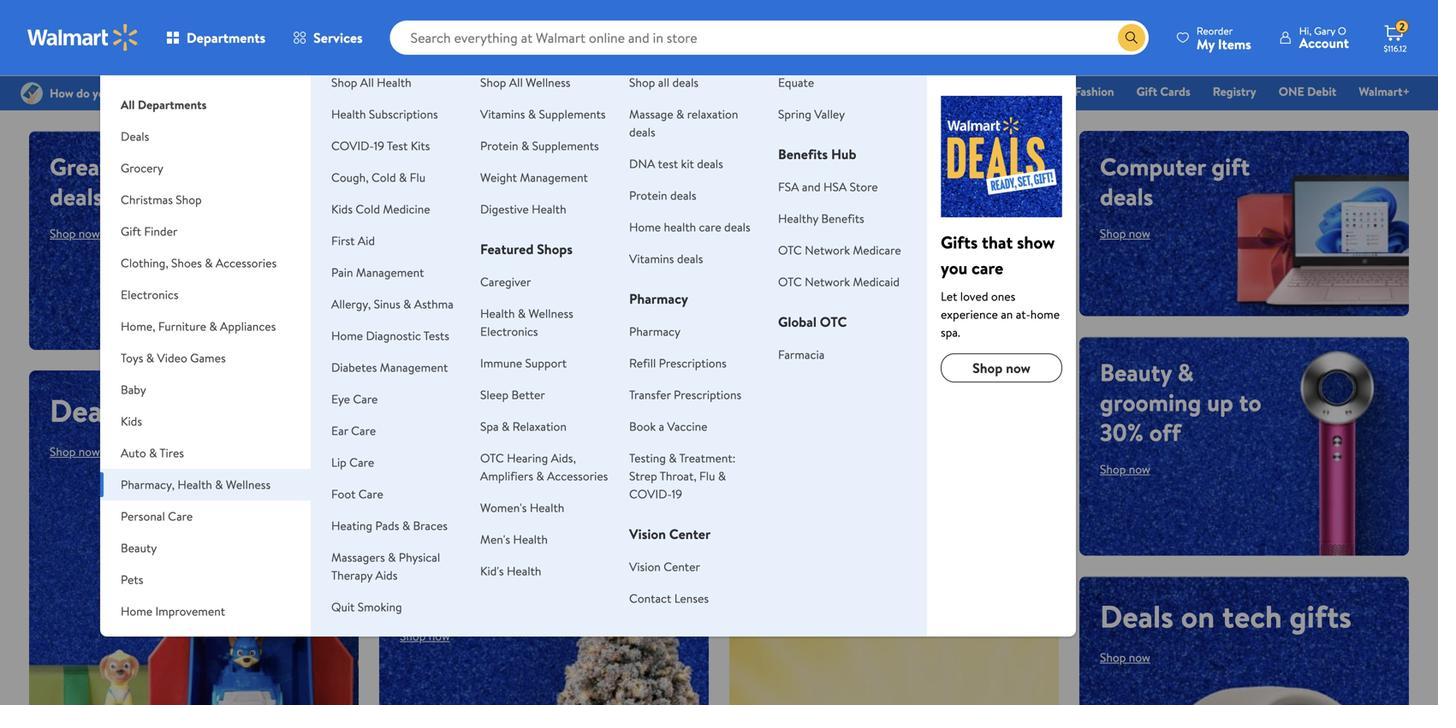 Task type: locate. For each thing, give the bounding box(es) containing it.
off down men's health on the left bottom of page
[[513, 553, 545, 586]]

0 vertical spatial protein
[[480, 137, 519, 154]]

vitamins down deals link
[[480, 106, 525, 122]]

shop now for deals on tech gifts
[[1100, 650, 1151, 666]]

0 horizontal spatial to
[[436, 553, 458, 586]]

prescriptions for refill prescriptions
[[659, 355, 727, 372]]

1 vertical spatial kids
[[121, 413, 142, 430]]

shop now link
[[50, 225, 100, 242], [1100, 225, 1151, 242], [941, 354, 1063, 383], [50, 444, 100, 460], [400, 452, 506, 493], [1100, 461, 1151, 478], [400, 628, 450, 645], [1100, 650, 1151, 666]]

1 horizontal spatial grocery
[[559, 83, 601, 100]]

testing & treatment: strep throat, flu & covid-19 link
[[629, 450, 736, 503]]

otc
[[778, 242, 802, 259], [778, 274, 802, 290], [820, 313, 847, 331], [480, 450, 504, 467]]

network down otc network medicare
[[805, 274, 850, 290]]

my
[[1197, 35, 1215, 54]]

1 vertical spatial gift finder
[[121, 223, 178, 240]]

prescriptions up the vaccine
[[674, 387, 742, 403]]

protein down dna
[[629, 187, 668, 204]]

deals inside the massage & relaxation deals
[[629, 124, 656, 140]]

electronics left toy
[[872, 83, 930, 100]]

deals for the "deals" dropdown button
[[121, 128, 149, 145]]

0 vertical spatial pharmacy
[[629, 289, 688, 308]]

center up the lenses
[[664, 559, 700, 575]]

& left "up"
[[1178, 356, 1194, 389]]

to for up to 65% off
[[796, 552, 825, 595]]

wellness
[[526, 74, 571, 91], [529, 305, 574, 322], [226, 477, 271, 493]]

otc network medicare link
[[778, 242, 901, 259]]

health down women's health
[[513, 531, 548, 548]]

& down caregiver link
[[518, 305, 526, 322]]

deals inside computer gift deals
[[1100, 180, 1154, 213]]

weight management
[[480, 169, 588, 186]]

1 horizontal spatial 19
[[672, 486, 683, 503]]

1 horizontal spatial accessories
[[547, 468, 608, 485]]

gift finder up relaxation
[[688, 83, 745, 100]]

0 vertical spatial network
[[805, 242, 850, 259]]

gift finder inside gift finder dropdown button
[[121, 223, 178, 240]]

accessories down gift finder dropdown button
[[216, 255, 277, 271]]

0 horizontal spatial 19
[[374, 137, 384, 154]]

gifts right toy
[[222, 389, 285, 432]]

2 horizontal spatial off
[[1150, 416, 1182, 449]]

0 vertical spatial 30%
[[1100, 416, 1144, 449]]

& inside 'dropdown button'
[[209, 318, 217, 335]]

0 vertical spatial accessories
[[216, 255, 277, 271]]

0 horizontal spatial gift finder
[[121, 223, 178, 240]]

19
[[374, 137, 384, 154], [672, 486, 683, 503]]

pain management
[[331, 264, 424, 281]]

& down deals link
[[528, 106, 536, 122]]

1 vertical spatial gifts
[[1290, 595, 1352, 638]]

1 horizontal spatial 30%
[[1100, 416, 1144, 449]]

1 horizontal spatial christmas
[[768, 83, 820, 100]]

otc network medicaid link
[[778, 274, 900, 290]]

otc up amplifiers
[[480, 450, 504, 467]]

0 vertical spatial grocery
[[559, 83, 601, 100]]

vision up vision center link
[[629, 525, 666, 544]]

first aid link
[[331, 233, 375, 249]]

care right eye
[[353, 391, 378, 408]]

kids up first
[[331, 201, 353, 218]]

beauty for beauty & grooming up to 30% off
[[1100, 356, 1172, 389]]

experience
[[941, 306, 998, 323]]

now for computer gift deals
[[1129, 225, 1151, 242]]

network for medicaid
[[805, 274, 850, 290]]

toys & video games button
[[100, 343, 311, 374]]

gift inside gift finder link
[[688, 83, 709, 100]]

gift cards
[[1137, 83, 1191, 100]]

shop now link for yep, new deals!
[[400, 452, 506, 493]]

covid-19 test kits link
[[331, 137, 430, 154]]

& up aids
[[388, 549, 396, 566]]

foot
[[331, 486, 356, 503]]

electronics link
[[864, 82, 938, 101]]

shop now link for great home deals
[[50, 225, 100, 242]]

otc down healthy
[[778, 242, 802, 259]]

up right the lenses
[[750, 552, 789, 595]]

pain
[[331, 264, 353, 281]]

electronics inside dropdown button
[[121, 286, 179, 303]]

2 network from the top
[[805, 274, 850, 290]]

pharmacy up refill
[[629, 323, 681, 340]]

christmas shop down the grocery dropdown button at left top
[[121, 191, 202, 208]]

now for up to 30% off seasonal decor
[[429, 628, 450, 645]]

foot care link
[[331, 486, 383, 503]]

grocery right great on the left of the page
[[121, 160, 163, 176]]

kids up auto
[[121, 413, 142, 430]]

home down allergy,
[[331, 328, 363, 344]]

1 vision center from the top
[[629, 525, 711, 544]]

1 horizontal spatial care
[[972, 256, 1004, 280]]

0 vertical spatial prescriptions
[[659, 355, 727, 372]]

throat,
[[660, 468, 697, 485]]

vitamins down 'health'
[[629, 250, 674, 267]]

grocery inside dropdown button
[[121, 160, 163, 176]]

services button
[[279, 17, 376, 58]]

gift up relaxation
[[688, 83, 709, 100]]

off for up to 65% off
[[895, 552, 936, 595]]

first
[[331, 233, 355, 249]]

& inside otc hearing aids, amplifiers & accessories
[[536, 468, 544, 485]]

christmas inside dropdown button
[[121, 191, 173, 208]]

home health care deals
[[629, 219, 751, 236]]

fashion link
[[1067, 82, 1122, 101]]

up
[[750, 552, 789, 595], [400, 553, 430, 586]]

home diagnostic tests
[[331, 328, 450, 344]]

center up vision center link
[[669, 525, 711, 544]]

1 vertical spatial vision
[[629, 559, 661, 575]]

shop inside christmas shop dropdown button
[[176, 191, 202, 208]]

1 vertical spatial covid-
[[629, 486, 672, 503]]

shoes
[[171, 255, 202, 271]]

home left fashion link
[[1021, 83, 1053, 100]]

one
[[1279, 83, 1305, 100]]

1 vertical spatial accessories
[[547, 468, 608, 485]]

care inside dropdown button
[[168, 508, 193, 525]]

0 horizontal spatial gifts
[[222, 389, 285, 432]]

1 horizontal spatial beauty
[[1100, 356, 1172, 389]]

and
[[802, 179, 821, 195]]

1 horizontal spatial covid-
[[629, 486, 672, 503]]

& right furniture
[[209, 318, 217, 335]]

new
[[483, 377, 556, 434]]

wellness down auto & tires dropdown button
[[226, 477, 271, 493]]

cards
[[1161, 83, 1191, 100]]

management down protein & supplements "link"
[[520, 169, 588, 186]]

0 horizontal spatial kids
[[121, 413, 142, 430]]

gift finder inside gift finder link
[[688, 83, 745, 100]]

shop now link for deals on tech gifts
[[1100, 650, 1151, 666]]

now for deals on tech gifts
[[1129, 650, 1151, 666]]

0 horizontal spatial home
[[115, 150, 173, 183]]

kids inside dropdown button
[[121, 413, 142, 430]]

19 left test
[[374, 137, 384, 154]]

0 vertical spatial home
[[115, 150, 173, 183]]

shop now for great home deals
[[50, 225, 100, 242]]

pharmacy, health & wellness image
[[941, 96, 1063, 218]]

quit smoking
[[331, 599, 402, 616]]

2 vertical spatial management
[[380, 359, 448, 376]]

home left 'health'
[[629, 219, 661, 236]]

2 horizontal spatial all
[[509, 74, 523, 91]]

management up allergy, sinus & asthma
[[356, 264, 424, 281]]

on up auto & tires
[[131, 389, 165, 432]]

christmas for christmas shop dropdown button
[[121, 191, 173, 208]]

shop all wellness
[[480, 74, 571, 91]]

0 vertical spatial supplements
[[539, 106, 606, 122]]

shop inside toy shop link
[[973, 83, 999, 100]]

0 vertical spatial beauty
[[1100, 356, 1172, 389]]

0 vertical spatial 19
[[374, 137, 384, 154]]

0 horizontal spatial off
[[513, 553, 545, 586]]

1 horizontal spatial gift finder
[[688, 83, 745, 100]]

vision center up vision center link
[[629, 525, 711, 544]]

shop now link for beauty & grooming up to 30% off
[[1100, 461, 1151, 478]]

0 vertical spatial kids
[[331, 201, 353, 218]]

care right 'health'
[[699, 219, 722, 236]]

cold up the aid
[[356, 201, 380, 218]]

gift up clothing,
[[121, 223, 141, 240]]

0 horizontal spatial christmas shop
[[121, 191, 202, 208]]

& inside health & wellness electronics
[[518, 305, 526, 322]]

1 horizontal spatial all
[[360, 74, 374, 91]]

1 horizontal spatial gift
[[688, 83, 709, 100]]

finder for gift finder dropdown button
[[144, 223, 178, 240]]

home, furniture & appliances
[[121, 318, 276, 335]]

pharmacy up pharmacy link
[[629, 289, 688, 308]]

transfer prescriptions
[[629, 387, 742, 403]]

spring valley
[[778, 106, 845, 122]]

1 horizontal spatial off
[[895, 552, 936, 595]]

departments up all departments link
[[187, 28, 266, 47]]

wellness inside health & wellness electronics
[[529, 305, 574, 322]]

therapy
[[331, 567, 373, 584]]

garden
[[161, 635, 199, 652]]

1 pharmacy from the top
[[629, 289, 688, 308]]

1 horizontal spatial kids
[[331, 201, 353, 218]]

1 horizontal spatial electronics
[[480, 323, 538, 340]]

gift finder for gift finder dropdown button
[[121, 223, 178, 240]]

0 vertical spatial vitamins
[[480, 106, 525, 122]]

0 vertical spatial vision
[[629, 525, 666, 544]]

flu down kits
[[410, 169, 426, 186]]

0 vertical spatial benefits
[[778, 145, 828, 164]]

benefits up otc network medicare
[[822, 210, 865, 227]]

vision center up contact lenses
[[629, 559, 700, 575]]

1 vertical spatial cold
[[356, 201, 380, 218]]

otc network medicare
[[778, 242, 901, 259]]

1 horizontal spatial protein
[[629, 187, 668, 204]]

otc for otc network medicaid
[[778, 274, 802, 290]]

health down caregiver link
[[480, 305, 515, 322]]

& right massage
[[677, 106, 685, 122]]

support
[[525, 355, 567, 372]]

otc inside otc hearing aids, amplifiers & accessories
[[480, 450, 504, 467]]

management for diabetes management
[[380, 359, 448, 376]]

shop now link for deals on toy gifts
[[50, 444, 100, 460]]

0 vertical spatial center
[[669, 525, 711, 544]]

vision up contact
[[629, 559, 661, 575]]

spring valley link
[[778, 106, 845, 122]]

electronics down clothing,
[[121, 286, 179, 303]]

1 vertical spatial vision center
[[629, 559, 700, 575]]

off inside up to 30% off seasonal decor
[[513, 553, 545, 586]]

eye
[[331, 391, 350, 408]]

finder up relaxation
[[711, 83, 745, 100]]

2 horizontal spatial gift
[[1137, 83, 1158, 100]]

walmart+ link
[[1352, 82, 1418, 101]]

wellness for shop all wellness
[[526, 74, 571, 91]]

health subscriptions link
[[331, 106, 438, 122]]

gift inside gift cards link
[[1137, 83, 1158, 100]]

gary
[[1315, 24, 1336, 38]]

deals inside great home deals
[[50, 180, 103, 213]]

finder
[[711, 83, 745, 100], [144, 223, 178, 240]]

2 horizontal spatial to
[[1240, 386, 1262, 419]]

beauty inside dropdown button
[[121, 540, 157, 557]]

1 vertical spatial care
[[972, 256, 1004, 280]]

0 horizontal spatial finder
[[144, 223, 178, 240]]

1 vertical spatial on
[[1181, 595, 1215, 638]]

deals for deals on tech gifts
[[1100, 595, 1174, 638]]

deals inside dropdown button
[[121, 128, 149, 145]]

to left 65%
[[796, 552, 825, 595]]

health down the 'otc hearing aids, amplifiers & accessories' link
[[530, 500, 565, 516]]

christmas shop up the spring valley
[[768, 83, 850, 100]]

0 horizontal spatial accessories
[[216, 255, 277, 271]]

gift finder up clothing,
[[121, 223, 178, 240]]

electronics for electronics dropdown button
[[121, 286, 179, 303]]

& inside beauty & grooming up to 30% off
[[1178, 356, 1194, 389]]

flu
[[410, 169, 426, 186], [700, 468, 716, 485]]

1 vertical spatial electronics
[[121, 286, 179, 303]]

2 vision from the top
[[629, 559, 661, 575]]

home inside "gifts that show you care let loved ones experience an at-home spa."
[[1031, 306, 1060, 323]]

1 up from the left
[[750, 552, 789, 595]]

up right aids
[[400, 553, 430, 586]]

1 vertical spatial christmas shop
[[121, 191, 202, 208]]

off left "up"
[[1150, 416, 1182, 449]]

2 up from the left
[[400, 553, 430, 586]]

0 horizontal spatial covid-
[[331, 137, 374, 154]]

beauty inside beauty & grooming up to 30% off
[[1100, 356, 1172, 389]]

gift cards link
[[1129, 82, 1199, 101]]

1 vertical spatial supplements
[[532, 137, 599, 154]]

home
[[115, 150, 173, 183], [1031, 306, 1060, 323]]

pharmacy, health & wellness
[[121, 477, 271, 493]]

electronics for electronics link at the top right of page
[[872, 83, 930, 100]]

deals for deals link
[[508, 83, 537, 100]]

dna test kit deals
[[629, 155, 724, 172]]

seasonal
[[400, 583, 488, 616]]

1 horizontal spatial up
[[750, 552, 789, 595]]

caregiver link
[[480, 274, 531, 290]]

otc for otc network medicare
[[778, 242, 802, 259]]

30%
[[1100, 416, 1144, 449], [464, 553, 508, 586]]

covid- up cough, in the left top of the page
[[331, 137, 374, 154]]

2 vertical spatial wellness
[[226, 477, 271, 493]]

1 horizontal spatial to
[[796, 552, 825, 595]]

immune
[[480, 355, 523, 372]]

1 horizontal spatial vitamins
[[629, 250, 674, 267]]

care right foot
[[359, 486, 383, 503]]

1 vertical spatial home
[[1031, 306, 1060, 323]]

0 vertical spatial christmas shop
[[768, 83, 850, 100]]

games
[[190, 350, 226, 367]]

finder for gift finder link
[[711, 83, 745, 100]]

management down diagnostic
[[380, 359, 448, 376]]

0 horizontal spatial care
[[699, 219, 722, 236]]

wellness up support
[[529, 305, 574, 322]]

19 down throat,
[[672, 486, 683, 503]]

otc up global
[[778, 274, 802, 290]]

gift for gift cards link at the top of the page
[[1137, 83, 1158, 100]]

& right sinus
[[403, 296, 411, 313]]

0 horizontal spatial protein
[[480, 137, 519, 154]]

1 vertical spatial pharmacy
[[629, 323, 681, 340]]

home inside dropdown button
[[121, 603, 153, 620]]

grocery up vitamins & supplements
[[559, 83, 601, 100]]

up for up to 65% off
[[750, 552, 789, 595]]

1 horizontal spatial gifts
[[1290, 595, 1352, 638]]

care right lip
[[350, 454, 374, 471]]

home right great on the left of the page
[[115, 150, 173, 183]]

on for tech
[[1181, 595, 1215, 638]]

1 network from the top
[[805, 242, 850, 259]]

0 horizontal spatial vitamins
[[480, 106, 525, 122]]

health down shop all health link
[[331, 106, 366, 122]]

protein for protein deals
[[629, 187, 668, 204]]

home, furniture & appliances button
[[100, 311, 311, 343]]

covid- down strep
[[629, 486, 672, 503]]

0 horizontal spatial grocery
[[121, 160, 163, 176]]

all for wellness
[[509, 74, 523, 91]]

30% inside up to 30% off seasonal decor
[[464, 553, 508, 586]]

0 vertical spatial gift finder
[[688, 83, 745, 100]]

all for health
[[360, 74, 374, 91]]

grocery for grocery
[[121, 160, 163, 176]]

all up great home deals
[[121, 96, 135, 113]]

on left the tech
[[1181, 595, 1215, 638]]

test
[[658, 155, 678, 172]]

1 vertical spatial 19
[[672, 486, 683, 503]]

1 vertical spatial wellness
[[529, 305, 574, 322]]

shop now for deals on toy gifts
[[50, 444, 100, 460]]

shop now for computer gift deals
[[1100, 225, 1151, 242]]

heating
[[331, 518, 373, 534]]

supplements for protein & supplements
[[532, 137, 599, 154]]

0 vertical spatial flu
[[410, 169, 426, 186]]

improvement
[[155, 603, 225, 620]]

benefits up and
[[778, 145, 828, 164]]

shop
[[331, 74, 357, 91], [480, 74, 506, 91], [629, 74, 655, 91], [823, 83, 850, 100], [973, 83, 999, 100], [176, 191, 202, 208], [50, 225, 76, 242], [1100, 225, 1126, 242], [973, 359, 1003, 378], [50, 444, 76, 460], [1100, 461, 1126, 478], [420, 462, 454, 483], [400, 628, 426, 645], [1100, 650, 1126, 666]]

0 horizontal spatial gift
[[121, 223, 141, 240]]

home for home improvement
[[121, 603, 153, 620]]

& down hearing
[[536, 468, 544, 485]]

prescriptions up transfer prescriptions link
[[659, 355, 727, 372]]

health & wellness electronics link
[[480, 305, 574, 340]]

1 horizontal spatial home
[[1031, 306, 1060, 323]]

cold for medicine
[[356, 201, 380, 218]]

1 vertical spatial prescriptions
[[674, 387, 742, 403]]

1 vertical spatial christmas
[[121, 191, 173, 208]]

management for weight management
[[520, 169, 588, 186]]

christmas up clothing,
[[121, 191, 173, 208]]

health inside health & wellness electronics
[[480, 305, 515, 322]]

care for personal care
[[168, 508, 193, 525]]

toy
[[952, 83, 970, 100]]

gift inside gift finder dropdown button
[[121, 223, 141, 240]]

& right shoes
[[205, 255, 213, 271]]

digestive
[[480, 201, 529, 218]]

1 vertical spatial beauty
[[121, 540, 157, 557]]

0 vertical spatial gifts
[[222, 389, 285, 432]]

gift finder for gift finder link
[[688, 83, 745, 100]]

quit
[[331, 599, 355, 616]]

gift for gift finder dropdown button
[[121, 223, 141, 240]]

christmas shop inside dropdown button
[[121, 191, 202, 208]]

featured shops
[[480, 240, 573, 259]]

gifts right the tech
[[1290, 595, 1352, 638]]

0 vertical spatial vision center
[[629, 525, 711, 544]]

all up vitamins & supplements "link" at top left
[[509, 74, 523, 91]]

decor
[[493, 583, 553, 616]]

1 vertical spatial finder
[[144, 223, 178, 240]]

0 vertical spatial covid-
[[331, 137, 374, 154]]

to inside beauty & grooming up to 30% off
[[1240, 386, 1262, 419]]

1 horizontal spatial christmas shop
[[768, 83, 850, 100]]

finder inside gift finder link
[[711, 83, 745, 100]]

supplements up protein & supplements "link"
[[539, 106, 606, 122]]

christmas shop for christmas shop dropdown button
[[121, 191, 202, 208]]

home up patio
[[121, 603, 153, 620]]

pets button
[[100, 564, 311, 596]]

0 horizontal spatial flu
[[410, 169, 426, 186]]

otc network medicaid
[[778, 274, 900, 290]]

beauty
[[1100, 356, 1172, 389], [121, 540, 157, 557]]

debit
[[1308, 83, 1337, 100]]

up inside up to 30% off seasonal decor
[[400, 553, 430, 586]]

1 vertical spatial benefits
[[822, 210, 865, 227]]

finder inside gift finder dropdown button
[[144, 223, 178, 240]]

health & wellness electronics
[[480, 305, 574, 340]]

0 vertical spatial care
[[699, 219, 722, 236]]

otc for otc hearing aids, amplifiers & accessories
[[480, 450, 504, 467]]

1 horizontal spatial finder
[[711, 83, 745, 100]]

home right an
[[1031, 306, 1060, 323]]

1 horizontal spatial flu
[[700, 468, 716, 485]]

hi,
[[1300, 24, 1312, 38]]

to for up to 30% off seasonal decor
[[436, 553, 458, 586]]

1 vision from the top
[[629, 525, 666, 544]]

eye care link
[[331, 391, 378, 408]]

1 vertical spatial vitamins
[[629, 250, 674, 267]]

search icon image
[[1125, 31, 1139, 45]]

0 horizontal spatial electronics
[[121, 286, 179, 303]]

christmas shop for christmas shop link
[[768, 83, 850, 100]]

spa
[[480, 418, 499, 435]]

shop now link for up to 30% off seasonal decor
[[400, 628, 450, 645]]

gift left cards
[[1137, 83, 1158, 100]]

care down that
[[972, 256, 1004, 280]]

covid-
[[331, 137, 374, 154], [629, 486, 672, 503]]

up to 65% off
[[750, 552, 936, 595]]

departments up the "deals" dropdown button
[[138, 96, 207, 113]]

off right 65%
[[895, 552, 936, 595]]

2 vision center from the top
[[629, 559, 700, 575]]

beauty for beauty
[[121, 540, 157, 557]]

care down "pharmacy, health & wellness"
[[168, 508, 193, 525]]

flu down treatment: on the bottom of page
[[700, 468, 716, 485]]

braces
[[413, 518, 448, 534]]

finder up clothing,
[[144, 223, 178, 240]]

0 horizontal spatial 30%
[[464, 553, 508, 586]]

smoking
[[358, 599, 402, 616]]

to inside up to 30% off seasonal decor
[[436, 553, 458, 586]]

2 horizontal spatial electronics
[[872, 83, 930, 100]]

health up subscriptions
[[377, 74, 412, 91]]

departments button
[[152, 17, 279, 58]]

shop now for yep, new deals!
[[420, 462, 486, 483]]

0 vertical spatial finder
[[711, 83, 745, 100]]

all
[[360, 74, 374, 91], [509, 74, 523, 91], [121, 96, 135, 113]]

spa.
[[941, 324, 961, 341]]

home diagnostic tests link
[[331, 328, 450, 344]]

0 horizontal spatial on
[[131, 389, 165, 432]]



Task type: vqa. For each thing, say whether or not it's contained in the screenshot.
caregiver link in the left of the page
yes



Task type: describe. For each thing, give the bounding box(es) containing it.
up
[[1208, 386, 1234, 419]]

deals link
[[500, 82, 544, 101]]

men's health link
[[480, 531, 548, 548]]

covid- inside testing & treatment: strep throat, flu & covid-19
[[629, 486, 672, 503]]

clothing,
[[121, 255, 168, 271]]

refill
[[629, 355, 656, 372]]

christmas for christmas shop link
[[768, 83, 820, 100]]

lip
[[331, 454, 347, 471]]

care for eye care
[[353, 391, 378, 408]]

heating pads & braces link
[[331, 518, 448, 534]]

farmacia link
[[778, 346, 825, 363]]

men's
[[480, 531, 510, 548]]

hsa
[[824, 179, 847, 195]]

beauty button
[[100, 533, 311, 564]]

up to 30% off seasonal decor
[[400, 553, 553, 616]]

off inside beauty & grooming up to 30% off
[[1150, 416, 1182, 449]]

health inside dropdown button
[[178, 477, 212, 493]]

& left the tires
[[149, 445, 157, 462]]

& inside the massage & relaxation deals
[[677, 106, 685, 122]]

spring
[[778, 106, 812, 122]]

shop now for beauty & grooming up to 30% off
[[1100, 461, 1151, 478]]

wellness for health & wellness electronics
[[529, 305, 574, 322]]

kids for kids cold medicine
[[331, 201, 353, 218]]

video
[[157, 350, 187, 367]]

physical
[[399, 549, 440, 566]]

diabetes management
[[331, 359, 448, 376]]

$116.12
[[1384, 43, 1407, 54]]

vitamins deals
[[629, 250, 703, 267]]

dna test kit deals link
[[629, 155, 724, 172]]

spa & relaxation link
[[480, 418, 567, 435]]

grocery for grocery & essentials
[[559, 83, 601, 100]]

one debit link
[[1271, 82, 1345, 101]]

& left essentials
[[603, 83, 612, 100]]

healthy
[[778, 210, 819, 227]]

prescriptions for transfer prescriptions
[[674, 387, 742, 403]]

pads
[[375, 518, 399, 534]]

testing & treatment: strep throat, flu & covid-19
[[629, 450, 736, 503]]

transfer
[[629, 387, 671, 403]]

shop all health
[[331, 74, 412, 91]]

Search search field
[[390, 21, 1149, 55]]

19 inside testing & treatment: strep throat, flu & covid-19
[[672, 486, 683, 503]]

& right the "toys"
[[146, 350, 154, 367]]

departments inside dropdown button
[[187, 28, 266, 47]]

yep, new deals!
[[400, 377, 668, 434]]

off for up to 30% off seasonal decor
[[513, 553, 545, 586]]

vitamins for vitamins & supplements
[[480, 106, 525, 122]]

great home deals
[[50, 150, 173, 213]]

appliances
[[220, 318, 276, 335]]

on for toy
[[131, 389, 165, 432]]

hub
[[832, 145, 857, 164]]

gifts for deals on toy gifts
[[222, 389, 285, 432]]

wellness inside dropdown button
[[226, 477, 271, 493]]

home inside great home deals
[[115, 150, 173, 183]]

kids for kids
[[121, 413, 142, 430]]

lenses
[[675, 590, 709, 607]]

accessories inside dropdown button
[[216, 255, 277, 271]]

shop now link for computer gift deals
[[1100, 225, 1151, 242]]

massagers & physical therapy aids
[[331, 549, 440, 584]]

protein for protein & supplements
[[480, 137, 519, 154]]

home for home diagnostic tests
[[331, 328, 363, 344]]

allergy, sinus & asthma
[[331, 296, 454, 313]]

health up decor
[[507, 563, 542, 580]]

kids cold medicine link
[[331, 201, 430, 218]]

home for home health care deals
[[629, 219, 661, 236]]

now for deals on toy gifts
[[79, 444, 100, 460]]

care inside "gifts that show you care let loved ones experience an at-home spa."
[[972, 256, 1004, 280]]

& inside 'massagers & physical therapy aids'
[[388, 549, 396, 566]]

walmart image
[[27, 24, 139, 51]]

accessories inside otc hearing aids, amplifiers & accessories
[[547, 468, 608, 485]]

contact
[[629, 590, 672, 607]]

care for lip care
[[350, 454, 374, 471]]

aids,
[[551, 450, 576, 467]]

computer
[[1100, 150, 1206, 183]]

that
[[982, 230, 1013, 254]]

caregiver
[[480, 274, 531, 290]]

kid's
[[480, 563, 504, 580]]

& right pads
[[402, 518, 410, 534]]

gift for gift finder link
[[688, 83, 709, 100]]

vitamins for vitamins deals
[[629, 250, 674, 267]]

grocery & essentials link
[[551, 82, 673, 101]]

sleep
[[480, 387, 509, 403]]

management for pain management
[[356, 264, 424, 281]]

care for foot care
[[359, 486, 383, 503]]

heating pads & braces
[[331, 518, 448, 534]]

now for beauty & grooming up to 30% off
[[1129, 461, 1151, 478]]

massagers & physical therapy aids link
[[331, 549, 440, 584]]

shop now for up to 30% off seasonal decor
[[400, 628, 450, 645]]

clothing, shoes & accessories button
[[100, 247, 311, 279]]

deals for deals on toy gifts
[[50, 389, 123, 432]]

test
[[387, 137, 408, 154]]

Walmart Site-Wide search field
[[390, 21, 1149, 55]]

baby
[[121, 382, 146, 398]]

care for ear care
[[351, 423, 376, 439]]

shop inside christmas shop link
[[823, 83, 850, 100]]

1 vertical spatial departments
[[138, 96, 207, 113]]

kids button
[[100, 406, 311, 438]]

gifts for deals on tech gifts
[[1290, 595, 1352, 638]]

furniture
[[158, 318, 206, 335]]

2 pharmacy from the top
[[629, 323, 681, 340]]

medicine
[[383, 201, 430, 218]]

dna
[[629, 155, 655, 172]]

global
[[778, 313, 817, 331]]

& down auto & tires dropdown button
[[215, 477, 223, 493]]

electronics button
[[100, 279, 311, 311]]

& down treatment: on the bottom of page
[[718, 468, 726, 485]]

treatment:
[[680, 450, 736, 467]]

quit smoking link
[[331, 599, 402, 616]]

all
[[658, 74, 670, 91]]

& up weight management
[[521, 137, 529, 154]]

otc right global
[[820, 313, 847, 331]]

shop all health link
[[331, 74, 412, 91]]

cold for &
[[372, 169, 396, 186]]

allergy, sinus & asthma link
[[331, 296, 454, 313]]

toy shop
[[952, 83, 999, 100]]

home for home
[[1021, 83, 1053, 100]]

patio
[[121, 635, 147, 652]]

great
[[50, 150, 109, 183]]

protein & supplements link
[[480, 137, 599, 154]]

flu inside testing & treatment: strep throat, flu & covid-19
[[700, 468, 716, 485]]

benefits hub
[[778, 145, 857, 164]]

cough, cold & flu link
[[331, 169, 426, 186]]

& right spa
[[502, 418, 510, 435]]

& right patio
[[150, 635, 158, 652]]

personal care button
[[100, 501, 311, 533]]

0 horizontal spatial all
[[121, 96, 135, 113]]

equate link
[[778, 74, 815, 91]]

book
[[629, 418, 656, 435]]

toys
[[121, 350, 143, 367]]

home improvement button
[[100, 596, 311, 628]]

health down weight management
[[532, 201, 567, 218]]

auto
[[121, 445, 146, 462]]

kids cold medicine
[[331, 201, 430, 218]]

grocery button
[[100, 152, 311, 184]]

1 vertical spatial center
[[664, 559, 700, 575]]

supplements for vitamins & supplements
[[539, 106, 606, 122]]

services
[[314, 28, 363, 47]]

medicare
[[853, 242, 901, 259]]

network for medicare
[[805, 242, 850, 259]]

& up medicine
[[399, 169, 407, 186]]

all departments
[[121, 96, 207, 113]]

shop all wellness link
[[480, 74, 571, 91]]

up for up to 30% off seasonal decor
[[400, 553, 430, 586]]

30% inside beauty & grooming up to 30% off
[[1100, 416, 1144, 449]]

gifts
[[941, 230, 978, 254]]

vitamins & supplements link
[[480, 106, 606, 122]]

& up throat,
[[669, 450, 677, 467]]

electronics inside health & wellness electronics
[[480, 323, 538, 340]]

pets
[[121, 572, 143, 588]]

immune support link
[[480, 355, 567, 372]]

grocery & essentials
[[559, 83, 665, 100]]

massage
[[629, 106, 674, 122]]

now for great home deals
[[79, 225, 100, 242]]

now for yep, new deals!
[[458, 462, 486, 483]]



